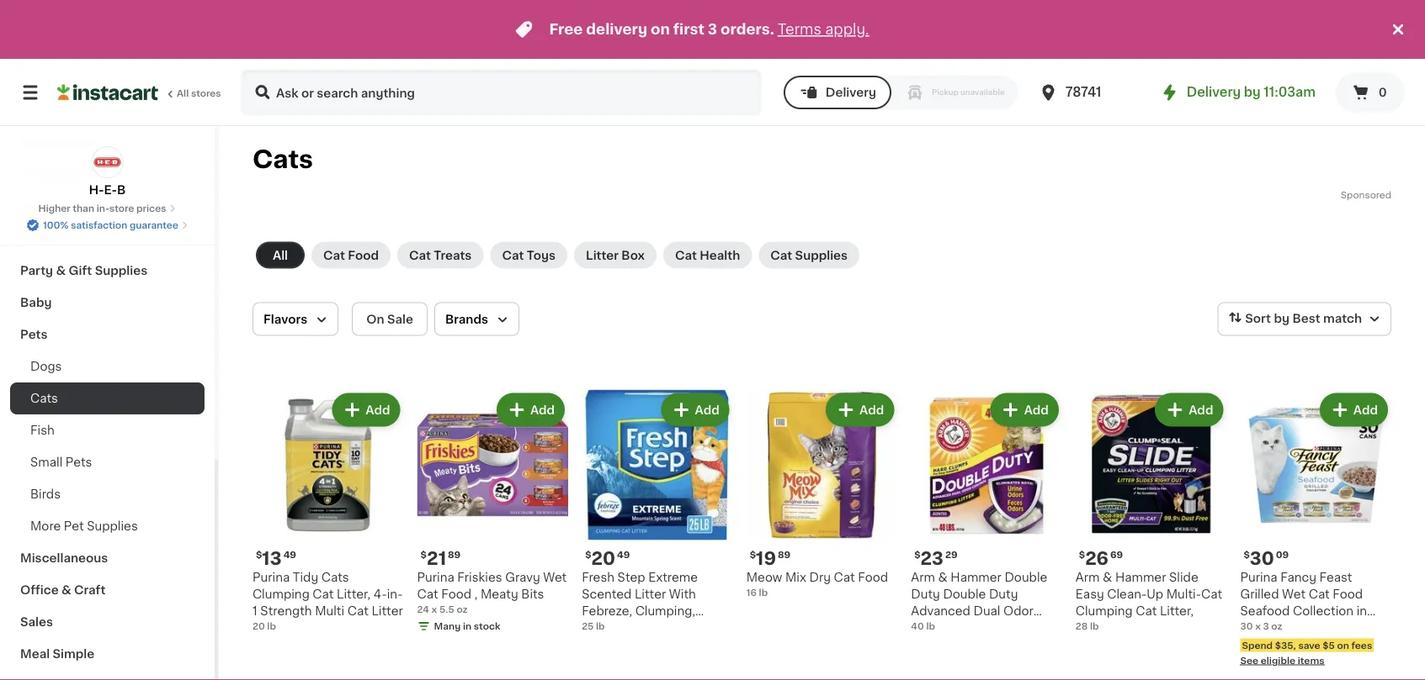 Task type: locate. For each thing, give the bounding box(es) containing it.
1 vertical spatial all
[[273, 250, 288, 261]]

h-e-b
[[89, 184, 126, 196]]

5 $ from the left
[[914, 551, 921, 560]]

arm for arm & hammer double duty double duty advanced dual odor control scented clumping
[[911, 572, 935, 584]]

on left first
[[651, 22, 670, 37]]

3 inside limited time offer region
[[708, 22, 717, 37]]

purina for purina friskies gravy wet cat food , meaty bits 24 x 5.5 oz
[[417, 572, 454, 584]]

0 vertical spatial x
[[431, 606, 437, 615]]

1 vertical spatial care
[[76, 169, 105, 181]]

purina inside purina friskies gravy wet cat food , meaty bits 24 x 5.5 oz
[[417, 572, 454, 584]]

3 product group from the left
[[582, 390, 733, 635]]

wet
[[543, 572, 567, 584], [1282, 589, 1306, 601], [1240, 623, 1264, 635]]

1 hammer from the left
[[951, 572, 1002, 584]]

2 horizontal spatial litter
[[635, 589, 666, 601]]

1 horizontal spatial 3
[[1263, 623, 1269, 632]]

double up "dual"
[[943, 589, 986, 601]]

2 $ from the left
[[421, 551, 427, 560]]

$ up 24
[[421, 551, 427, 560]]

2 add button from the left
[[498, 395, 563, 426]]

1 horizontal spatial oz
[[1271, 623, 1282, 632]]

x right 24
[[431, 606, 437, 615]]

in left stock
[[463, 623, 472, 632]]

4 product group from the left
[[746, 390, 898, 600]]

0 vertical spatial in
[[1357, 606, 1367, 618]]

save
[[1298, 641, 1320, 651]]

by right sort on the top right of the page
[[1274, 313, 1290, 325]]

20 down 1
[[253, 623, 265, 632]]

5 product group from the left
[[911, 390, 1062, 652]]

1 horizontal spatial scented
[[958, 623, 1008, 635]]

cat right multi
[[347, 606, 369, 618]]

in inside purina fancy feast grilled wet cat food seafood collection in wet cat food
[[1357, 606, 1367, 618]]

delivery left 11:03am
[[1187, 86, 1241, 98]]

all
[[177, 89, 189, 98], [273, 250, 288, 261]]

0 vertical spatial on
[[651, 22, 670, 37]]

78741 button
[[1038, 69, 1139, 116]]

1 horizontal spatial 49
[[617, 551, 630, 560]]

6 add from the left
[[1189, 404, 1213, 416]]

16
[[746, 589, 757, 598]]

0 vertical spatial clumping
[[253, 589, 310, 601]]

2 49 from the left
[[617, 551, 630, 560]]

$ up meow
[[750, 551, 756, 560]]

health care
[[20, 137, 93, 149]]

2 vertical spatial wet
[[1240, 623, 1264, 635]]

service type group
[[784, 76, 1018, 109]]

6 $ from the left
[[1079, 551, 1085, 560]]

small pets link
[[10, 447, 205, 479]]

0 horizontal spatial on
[[651, 22, 670, 37]]

1 horizontal spatial in-
[[387, 589, 403, 601]]

0 horizontal spatial purina
[[253, 572, 290, 584]]

delivery button
[[784, 76, 891, 109]]

arm inside arm & hammer slide easy clean-up multi-cat clumping cat litter, 28 lb
[[1076, 572, 1100, 584]]

$ inside $ 13 49
[[256, 551, 262, 560]]

baby
[[20, 297, 52, 309]]

Search field
[[242, 71, 760, 114]]

lb inside meow mix dry cat food 16 lb
[[759, 589, 768, 598]]

care down the "vinegars,"
[[63, 137, 93, 149]]

$ for 23
[[914, 551, 921, 560]]

cats inside "purina tidy cats clumping cat litter, 4-in- 1 strength multi cat litter 20 lb"
[[321, 572, 349, 584]]

3
[[708, 22, 717, 37], [1263, 623, 1269, 632]]

0 horizontal spatial by
[[1244, 86, 1261, 98]]

clumping down control
[[911, 640, 968, 652]]

0 vertical spatial litter,
[[337, 589, 371, 601]]

$ inside $ 20 49
[[585, 551, 591, 560]]

litter left box
[[586, 250, 619, 261]]

1 horizontal spatial pets
[[66, 457, 92, 469]]

1 horizontal spatial cats
[[253, 148, 313, 172]]

scented inside fresh step extreme scented litter with febreze, clumping, mountain spring
[[582, 589, 632, 601]]

care up h-
[[76, 169, 105, 181]]

0 vertical spatial pets
[[20, 329, 48, 341]]

health inside cat health link
[[700, 250, 740, 261]]

many
[[434, 623, 461, 632]]

food
[[348, 250, 379, 261], [858, 572, 888, 584], [441, 589, 471, 601], [1333, 589, 1363, 601], [1291, 623, 1321, 635]]

litter
[[586, 250, 619, 261], [635, 589, 666, 601], [372, 606, 403, 618]]

0 horizontal spatial 89
[[448, 551, 461, 560]]

20 up fresh
[[591, 550, 615, 568]]

89 right 21
[[448, 551, 461, 560]]

7 $ from the left
[[1244, 551, 1250, 560]]

1 horizontal spatial by
[[1274, 313, 1290, 325]]

0 horizontal spatial x
[[431, 606, 437, 615]]

litter up clumping, at the left bottom
[[635, 589, 666, 601]]

4 $ from the left
[[750, 551, 756, 560]]

feast
[[1319, 572, 1352, 584]]

1 add button from the left
[[334, 395, 399, 426]]

25 lb
[[582, 623, 605, 632]]

all up flavors
[[273, 250, 288, 261]]

all left stores
[[177, 89, 189, 98]]

0 horizontal spatial in
[[463, 623, 472, 632]]

cat toys
[[502, 250, 556, 261]]

cat right dry
[[834, 572, 855, 584]]

1 vertical spatial clumping
[[1076, 606, 1133, 618]]

free
[[549, 22, 583, 37]]

wet up spend
[[1240, 623, 1264, 635]]

2 hammer from the left
[[1115, 572, 1166, 584]]

oz inside purina friskies gravy wet cat food , meaty bits 24 x 5.5 oz
[[457, 606, 468, 615]]

2 89 from the left
[[778, 551, 791, 560]]

1 vertical spatial on
[[1337, 641, 1349, 651]]

0 vertical spatial oz
[[457, 606, 468, 615]]

lb down strength
[[267, 623, 276, 632]]

cat health link
[[663, 242, 752, 269]]

1 vertical spatial health
[[700, 250, 740, 261]]

cats inside cats link
[[30, 393, 58, 405]]

lb right 16
[[759, 589, 768, 598]]

1 vertical spatial litter,
[[1160, 606, 1194, 618]]

double up odor
[[1005, 572, 1047, 584]]

5.5
[[439, 606, 454, 615]]

add button for 21
[[498, 395, 563, 426]]

all for all
[[273, 250, 288, 261]]

cat supplies link
[[759, 242, 860, 269]]

2 purina from the left
[[417, 572, 454, 584]]

in up fees
[[1357, 606, 1367, 618]]

0 vertical spatial 30
[[1250, 550, 1274, 568]]

by inside "field"
[[1274, 313, 1290, 325]]

0 vertical spatial in-
[[97, 204, 109, 213]]

1 horizontal spatial arm
[[1076, 572, 1100, 584]]

1 vertical spatial double
[[943, 589, 986, 601]]

office & craft
[[20, 585, 106, 597]]

delivery for delivery by 11:03am
[[1187, 86, 1241, 98]]

by
[[1244, 86, 1261, 98], [1274, 313, 1290, 325]]

6 add button from the left
[[1157, 395, 1222, 426]]

add for 20
[[695, 404, 719, 416]]

1 horizontal spatial health
[[700, 250, 740, 261]]

in-
[[97, 204, 109, 213], [387, 589, 403, 601]]

$ 26 69
[[1079, 550, 1123, 568]]

$ left 09
[[1244, 551, 1250, 560]]

1 horizontal spatial all
[[273, 250, 288, 261]]

5 add from the left
[[1024, 404, 1049, 416]]

0 vertical spatial scented
[[582, 589, 632, 601]]

litter inside fresh step extreme scented litter with febreze, clumping, mountain spring
[[635, 589, 666, 601]]

1 arm from the left
[[911, 572, 935, 584]]

0 vertical spatial care
[[63, 137, 93, 149]]

1 $ from the left
[[256, 551, 262, 560]]

3 add from the left
[[695, 404, 719, 416]]

49 for 13
[[283, 551, 296, 560]]

2 vertical spatial clumping
[[911, 640, 968, 652]]

1 horizontal spatial litter,
[[1160, 606, 1194, 618]]

cat inside meow mix dry cat food 16 lb
[[834, 572, 855, 584]]

arm down 23
[[911, 572, 935, 584]]

1 horizontal spatial wet
[[1240, 623, 1264, 635]]

cat right all link
[[323, 250, 345, 261]]

0 horizontal spatial all
[[177, 89, 189, 98]]

0 vertical spatial 3
[[708, 22, 717, 37]]

nsored
[[1359, 190, 1391, 199]]

x down seafood
[[1255, 623, 1261, 632]]

food up 5.5
[[441, 589, 471, 601]]

0 horizontal spatial litter
[[372, 606, 403, 618]]

gravy
[[505, 572, 540, 584]]

h-
[[89, 184, 104, 196]]

health care link
[[10, 127, 205, 159]]

6 product group from the left
[[1076, 390, 1227, 634]]

2 arm from the left
[[1076, 572, 1100, 584]]

in- inside higher than in-store prices "link"
[[97, 204, 109, 213]]

0 horizontal spatial clumping
[[253, 589, 310, 601]]

2 horizontal spatial purina
[[1240, 572, 1277, 584]]

30
[[1250, 550, 1274, 568], [1240, 623, 1253, 632]]

89 inside $ 21 89
[[448, 551, 461, 560]]

1 vertical spatial 20
[[253, 623, 265, 632]]

3 $ from the left
[[585, 551, 591, 560]]

0 horizontal spatial cats
[[30, 393, 58, 405]]

& down $ 23 29 on the right bottom of page
[[938, 572, 948, 584]]

0 horizontal spatial delivery
[[826, 87, 876, 98]]

& inside arm & hammer double duty double duty advanced dual odor control scented clumping
[[938, 572, 948, 584]]

0 horizontal spatial 3
[[708, 22, 717, 37]]

1 vertical spatial wet
[[1282, 589, 1306, 601]]

$ inside $ 23 29
[[914, 551, 921, 560]]

add for 26
[[1189, 404, 1213, 416]]

2 horizontal spatial wet
[[1282, 589, 1306, 601]]

add
[[366, 404, 390, 416], [530, 404, 555, 416], [695, 404, 719, 416], [859, 404, 884, 416], [1024, 404, 1049, 416], [1189, 404, 1213, 416], [1353, 404, 1378, 416]]

&
[[110, 105, 120, 117], [56, 265, 66, 277], [938, 572, 948, 584], [1103, 572, 1112, 584], [61, 585, 71, 597]]

terms
[[778, 22, 822, 37]]

arm inside arm & hammer double duty double duty advanced dual odor control scented clumping
[[911, 572, 935, 584]]

0 horizontal spatial in-
[[97, 204, 109, 213]]

cat inside 'link'
[[502, 250, 524, 261]]

49 inside $ 20 49
[[617, 551, 630, 560]]

2 horizontal spatial cats
[[321, 572, 349, 584]]

$ 23 29
[[914, 550, 958, 568]]

7 add button from the left
[[1321, 395, 1386, 426]]

1 add from the left
[[366, 404, 390, 416]]

1 vertical spatial cats
[[30, 393, 58, 405]]

all for all stores
[[177, 89, 189, 98]]

0 vertical spatial 20
[[591, 550, 615, 568]]

higher than in-store prices
[[38, 204, 166, 213]]

0 horizontal spatial litter,
[[337, 589, 371, 601]]

1 purina from the left
[[253, 572, 290, 584]]

cat up collection in the right bottom of the page
[[1309, 589, 1330, 601]]

1 horizontal spatial 89
[[778, 551, 791, 560]]

care
[[63, 137, 93, 149], [76, 169, 105, 181]]

1 horizontal spatial delivery
[[1187, 86, 1241, 98]]

office
[[20, 585, 59, 597]]

49 inside $ 13 49
[[283, 551, 296, 560]]

meow mix dry cat food 16 lb
[[746, 572, 888, 598]]

0 horizontal spatial health
[[20, 137, 61, 149]]

fresh
[[582, 572, 615, 584]]

oz right 5.5
[[457, 606, 468, 615]]

clumping inside arm & hammer double duty double duty advanced dual odor control scented clumping
[[911, 640, 968, 652]]

$ inside $ 19 89
[[750, 551, 756, 560]]

& left gift
[[56, 265, 66, 277]]

supplies inside "link"
[[70, 201, 123, 213]]

clumping down the easy
[[1076, 606, 1133, 618]]

0 horizontal spatial hammer
[[951, 572, 1002, 584]]

by for delivery
[[1244, 86, 1261, 98]]

seafood
[[1240, 606, 1290, 618]]

3 down seafood
[[1263, 623, 1269, 632]]

litter inside "purina tidy cats clumping cat litter, 4-in- 1 strength multi cat litter 20 lb"
[[372, 606, 403, 618]]

& inside arm & hammer slide easy clean-up multi-cat clumping cat litter, 28 lb
[[1103, 572, 1112, 584]]

1 vertical spatial 3
[[1263, 623, 1269, 632]]

28
[[1076, 623, 1088, 632]]

all inside all link
[[273, 250, 288, 261]]

1 vertical spatial in
[[463, 623, 472, 632]]

office & craft link
[[10, 575, 205, 607]]

cat health
[[675, 250, 740, 261]]

0 vertical spatial litter
[[586, 250, 619, 261]]

arm
[[911, 572, 935, 584], [1076, 572, 1100, 584]]

by for sort
[[1274, 313, 1290, 325]]

food inside meow mix dry cat food 16 lb
[[858, 572, 888, 584]]

1 vertical spatial scented
[[958, 623, 1008, 635]]

1 horizontal spatial litter
[[586, 250, 619, 261]]

pets down baby
[[20, 329, 48, 341]]

stores
[[191, 89, 221, 98]]

add button for 23
[[992, 395, 1057, 426]]

1 horizontal spatial duty
[[989, 589, 1018, 601]]

0 vertical spatial wet
[[543, 572, 567, 584]]

food right dry
[[858, 572, 888, 584]]

duty up odor
[[989, 589, 1018, 601]]

flavors button
[[253, 303, 339, 336]]

49 right 13
[[283, 551, 296, 560]]

89 right 19
[[778, 551, 791, 560]]

cat left toys
[[502, 250, 524, 261]]

purina inside "purina tidy cats clumping cat litter, 4-in- 1 strength multi cat litter 20 lb"
[[253, 572, 290, 584]]

0 horizontal spatial double
[[943, 589, 986, 601]]

mix
[[785, 572, 806, 584]]

1 vertical spatial by
[[1274, 313, 1290, 325]]

arm up the easy
[[1076, 572, 1100, 584]]

cat up 24
[[417, 589, 438, 601]]

wet inside purina friskies gravy wet cat food , meaty bits 24 x 5.5 oz
[[543, 572, 567, 584]]

small
[[30, 457, 63, 469]]

purina down 13
[[253, 572, 290, 584]]

13
[[262, 550, 282, 568]]

$ up fresh
[[585, 551, 591, 560]]

baby link
[[10, 287, 205, 319]]

0 horizontal spatial wet
[[543, 572, 567, 584]]

$ left 69
[[1079, 551, 1085, 560]]

$ left 29
[[914, 551, 921, 560]]

$ 19 89
[[750, 550, 791, 568]]

0 vertical spatial cats
[[253, 148, 313, 172]]

$35,
[[1275, 641, 1296, 651]]

purina up the grilled on the bottom right of page
[[1240, 572, 1277, 584]]

1 horizontal spatial purina
[[417, 572, 454, 584]]

& for supplies
[[56, 265, 66, 277]]

eligible
[[1261, 657, 1295, 666]]

49 up step
[[617, 551, 630, 560]]

scented up febreze,
[[582, 589, 632, 601]]

control
[[911, 623, 955, 635]]

add button for 20
[[663, 395, 728, 426]]

cat down up
[[1136, 606, 1157, 618]]

1 product group from the left
[[253, 390, 404, 634]]

lb inside arm & hammer slide easy clean-up multi-cat clumping cat litter, 28 lb
[[1090, 623, 1099, 632]]

lb right 28
[[1090, 623, 1099, 632]]

0 horizontal spatial 20
[[253, 623, 265, 632]]

30 left 09
[[1250, 550, 1274, 568]]

1 vertical spatial pets
[[66, 457, 92, 469]]

$ inside $ 30 09
[[1244, 551, 1250, 560]]

litter,
[[337, 589, 371, 601], [1160, 606, 1194, 618]]

3 purina from the left
[[1240, 572, 1277, 584]]

scented inside arm & hammer double duty double duty advanced dual odor control scented clumping
[[958, 623, 1008, 635]]

wet down fancy
[[1282, 589, 1306, 601]]

advanced
[[911, 606, 970, 618]]

0 vertical spatial by
[[1244, 86, 1261, 98]]

prices
[[136, 204, 166, 213]]

89 inside $ 19 89
[[778, 551, 791, 560]]

personal
[[20, 169, 73, 181]]

arm & hammer slide easy clean-up multi-cat clumping cat litter, 28 lb
[[1076, 572, 1222, 632]]

hammer for clean-
[[1115, 572, 1166, 584]]

purina down 21
[[417, 572, 454, 584]]

30 up spend
[[1240, 623, 1253, 632]]

hammer up clean-
[[1115, 572, 1166, 584]]

& left craft
[[61, 585, 71, 597]]

7 product group from the left
[[1240, 390, 1391, 668]]

product group containing 30
[[1240, 390, 1391, 668]]

0 horizontal spatial duty
[[911, 589, 940, 601]]

2 add from the left
[[530, 404, 555, 416]]

1 89 from the left
[[448, 551, 461, 560]]

litter down 4- on the bottom left of page
[[372, 606, 403, 618]]

0 horizontal spatial 49
[[283, 551, 296, 560]]

clumping inside arm & hammer slide easy clean-up multi-cat clumping cat litter, 28 lb
[[1076, 606, 1133, 618]]

litter, left 4- on the bottom left of page
[[337, 589, 371, 601]]

product group
[[253, 390, 404, 634], [417, 390, 568, 637], [582, 390, 733, 635], [746, 390, 898, 600], [911, 390, 1062, 652], [1076, 390, 1227, 634], [1240, 390, 1391, 668]]

on right $5
[[1337, 641, 1349, 651]]

1 horizontal spatial on
[[1337, 641, 1349, 651]]

best match
[[1292, 313, 1362, 325]]

meaty
[[481, 589, 518, 601]]

4 add from the left
[[859, 404, 884, 416]]

delivery down apply.
[[826, 87, 876, 98]]

1 horizontal spatial hammer
[[1115, 572, 1166, 584]]

$
[[256, 551, 262, 560], [421, 551, 427, 560], [585, 551, 591, 560], [750, 551, 756, 560], [914, 551, 921, 560], [1079, 551, 1085, 560], [1244, 551, 1250, 560]]

oz down seafood
[[1271, 623, 1282, 632]]

clumping inside "purina tidy cats clumping cat litter, 4-in- 1 strength multi cat litter 20 lb"
[[253, 589, 310, 601]]

more pet supplies
[[30, 521, 138, 533]]

0 vertical spatial double
[[1005, 572, 1047, 584]]

hammer inside arm & hammer slide easy clean-up multi-cat clumping cat litter, 28 lb
[[1115, 572, 1166, 584]]

hammer inside arm & hammer double duty double duty advanced dual odor control scented clumping
[[951, 572, 1002, 584]]

1 vertical spatial litter
[[635, 589, 666, 601]]

food up save
[[1291, 623, 1321, 635]]

2 horizontal spatial clumping
[[1076, 606, 1133, 618]]

clumping
[[253, 589, 310, 601], [1076, 606, 1133, 618], [911, 640, 968, 652]]

1 vertical spatial in-
[[387, 589, 403, 601]]

$ inside $ 21 89
[[421, 551, 427, 560]]

match
[[1323, 313, 1362, 325]]

3 add button from the left
[[663, 395, 728, 426]]

0 vertical spatial all
[[177, 89, 189, 98]]

1 49 from the left
[[283, 551, 296, 560]]

1 vertical spatial x
[[1255, 623, 1261, 632]]

treats
[[434, 250, 472, 261]]

1 horizontal spatial clumping
[[911, 640, 968, 652]]

$ for 21
[[421, 551, 427, 560]]

terms apply. link
[[778, 22, 869, 37]]

21
[[427, 550, 446, 568]]

0 horizontal spatial oz
[[457, 606, 468, 615]]

purina friskies gravy wet cat food , meaty bits 24 x 5.5 oz
[[417, 572, 567, 615]]

5 add button from the left
[[992, 395, 1057, 426]]

1 horizontal spatial in
[[1357, 606, 1367, 618]]

7 add from the left
[[1353, 404, 1378, 416]]

kitchen
[[20, 201, 67, 213]]

$ up 1
[[256, 551, 262, 560]]

pets right small
[[66, 457, 92, 469]]

0 vertical spatial health
[[20, 137, 61, 149]]

by left 11:03am
[[1244, 86, 1261, 98]]

purina inside purina fancy feast grilled wet cat food seafood collection in wet cat food
[[1240, 572, 1277, 584]]

hammer down 29
[[951, 572, 1002, 584]]

clumping up strength
[[253, 589, 310, 601]]

litter, down multi-
[[1160, 606, 1194, 618]]

49 for 20
[[617, 551, 630, 560]]

collection
[[1293, 606, 1354, 618]]

2 product group from the left
[[417, 390, 568, 637]]

litter, inside "purina tidy cats clumping cat litter, 4-in- 1 strength multi cat litter 20 lb"
[[337, 589, 371, 601]]

multi
[[315, 606, 344, 618]]

3 right first
[[708, 22, 717, 37]]

2 vertical spatial cats
[[321, 572, 349, 584]]

apply.
[[825, 22, 869, 37]]

0 horizontal spatial scented
[[582, 589, 632, 601]]

$ for 26
[[1079, 551, 1085, 560]]

arm & hammer double duty double duty advanced dual odor control scented clumping
[[911, 572, 1047, 652]]

$ inside $ 26 69
[[1079, 551, 1085, 560]]

wet up the bits
[[543, 572, 567, 584]]

4 add button from the left
[[827, 395, 892, 426]]

0 horizontal spatial arm
[[911, 572, 935, 584]]

None search field
[[241, 69, 762, 116]]

& down $ 26 69
[[1103, 572, 1112, 584]]

duty up advanced
[[911, 589, 940, 601]]

lb right 25
[[596, 623, 605, 632]]

2 vertical spatial litter
[[372, 606, 403, 618]]

odor
[[1003, 606, 1034, 618]]

small pets
[[30, 457, 92, 469]]

delivery inside button
[[826, 87, 876, 98]]

scented down "dual"
[[958, 623, 1008, 635]]

cat up multi
[[313, 589, 334, 601]]



Task type: vqa. For each thing, say whether or not it's contained in the screenshot.
Clumping within the Arm & Hammer Double Duty Double Duty Advanced Dual Odor Control Scented Clumping
yes



Task type: describe. For each thing, give the bounding box(es) containing it.
x inside purina friskies gravy wet cat food , meaty bits 24 x 5.5 oz
[[431, 606, 437, 615]]

party & gift supplies
[[20, 265, 147, 277]]

arm for arm & hammer slide easy clean-up multi-cat clumping cat litter, 28 lb
[[1076, 572, 1100, 584]]

add for 13
[[366, 404, 390, 416]]

cat food link
[[311, 242, 391, 269]]

instacart logo image
[[57, 82, 158, 103]]

fish
[[30, 425, 55, 437]]

89 for 19
[[778, 551, 791, 560]]

limited time offer region
[[0, 0, 1388, 59]]

pets link
[[10, 319, 205, 351]]

higher than in-store prices link
[[38, 202, 176, 215]]

product group containing 13
[[253, 390, 404, 634]]

food inside purina friskies gravy wet cat food , meaty bits 24 x 5.5 oz
[[441, 589, 471, 601]]

litter box
[[586, 250, 645, 261]]

4-
[[374, 589, 387, 601]]

party & gift supplies link
[[10, 255, 205, 287]]

party
[[20, 265, 53, 277]]

box
[[621, 250, 645, 261]]

more
[[30, 521, 61, 533]]

$ 30 09
[[1244, 550, 1289, 568]]

spring
[[640, 623, 679, 635]]

cat right box
[[675, 250, 697, 261]]

add button for 19
[[827, 395, 892, 426]]

11:03am
[[1264, 86, 1316, 98]]

26
[[1085, 550, 1109, 568]]

slide
[[1169, 572, 1198, 584]]

mountain
[[582, 623, 637, 635]]

on sale
[[366, 314, 413, 325]]

spend $35, save $5 on fees see eligible items
[[1240, 641, 1372, 666]]

food down feast
[[1333, 589, 1363, 601]]

cat left treats
[[409, 250, 431, 261]]

add button for 13
[[334, 395, 399, 426]]

delivery
[[586, 22, 647, 37]]

1
[[253, 606, 257, 618]]

clean-
[[1107, 589, 1147, 601]]

1 horizontal spatial double
[[1005, 572, 1047, 584]]

on inside limited time offer region
[[651, 22, 670, 37]]

add for 21
[[530, 404, 555, 416]]

24
[[417, 606, 429, 615]]

1 duty from the left
[[911, 589, 940, 601]]

cat inside purina friskies gravy wet cat food , meaty bits 24 x 5.5 oz
[[417, 589, 438, 601]]

b
[[117, 184, 126, 196]]

items
[[1298, 657, 1325, 666]]

09
[[1276, 551, 1289, 560]]

40
[[911, 623, 924, 632]]

Best match Sort by field
[[1217, 303, 1391, 336]]

see
[[1240, 657, 1258, 666]]

flavors
[[263, 314, 307, 325]]

delivery for delivery
[[826, 87, 876, 98]]

meal simple link
[[10, 639, 205, 671]]

all stores
[[177, 89, 221, 98]]

& down instacart logo
[[110, 105, 120, 117]]

food up on
[[348, 250, 379, 261]]

with
[[669, 589, 696, 601]]

kitchen supplies link
[[10, 191, 205, 223]]

cat treats link
[[397, 242, 483, 269]]

oils,
[[20, 105, 47, 117]]

1 vertical spatial oz
[[1271, 623, 1282, 632]]

19
[[756, 550, 776, 568]]

stock
[[474, 623, 500, 632]]

hammer for double
[[951, 572, 1002, 584]]

sort by
[[1245, 313, 1290, 325]]

$ 21 89
[[421, 550, 461, 568]]

e-
[[104, 184, 117, 196]]

23
[[921, 550, 944, 568]]

& for slide
[[1103, 572, 1112, 584]]

0
[[1379, 87, 1387, 98]]

health inside health care link
[[20, 137, 61, 149]]

on inside spend $35, save $5 on fees see eligible items
[[1337, 641, 1349, 651]]

product group containing 20
[[582, 390, 733, 635]]

$ 13 49
[[256, 550, 296, 568]]

product group containing 23
[[911, 390, 1062, 652]]

40 lb
[[911, 623, 935, 632]]

100% satisfaction guarantee button
[[26, 215, 188, 232]]

fresh step extreme scented litter with febreze, clumping, mountain spring
[[582, 572, 698, 635]]

$ for 13
[[256, 551, 262, 560]]

$ for 19
[[750, 551, 756, 560]]

100%
[[43, 221, 69, 230]]

litter box link
[[574, 242, 657, 269]]

simple
[[53, 649, 94, 661]]

meal simple
[[20, 649, 94, 661]]

fancy
[[1280, 572, 1316, 584]]

0 horizontal spatial pets
[[20, 329, 48, 341]]

spend
[[1242, 641, 1273, 651]]

& for double
[[938, 572, 948, 584]]

30 x 3 oz
[[1240, 623, 1282, 632]]

89 for 21
[[448, 551, 461, 560]]

purina for purina tidy cats clumping cat litter, 4-in- 1 strength multi cat litter 20 lb
[[253, 572, 290, 584]]

add for 19
[[859, 404, 884, 416]]

purina for purina fancy feast grilled wet cat food seafood collection in wet cat food
[[1240, 572, 1277, 584]]

easy
[[1076, 589, 1104, 601]]

$ for 20
[[585, 551, 591, 560]]

h-e-b link
[[89, 146, 126, 199]]

20 inside "purina tidy cats clumping cat litter, 4-in- 1 strength multi cat litter 20 lb"
[[253, 623, 265, 632]]

cat left the grilled on the bottom right of page
[[1201, 589, 1222, 601]]

spices
[[122, 105, 164, 117]]

product group containing 19
[[746, 390, 898, 600]]

in- inside "purina tidy cats clumping cat litter, 4-in- 1 strength multi cat litter 20 lb"
[[387, 589, 403, 601]]

1 horizontal spatial 20
[[591, 550, 615, 568]]

first
[[673, 22, 704, 37]]

clumping,
[[635, 606, 695, 618]]

add for 23
[[1024, 404, 1049, 416]]

h-e-b logo image
[[91, 146, 123, 178]]

brands button
[[434, 303, 519, 336]]

add button for 26
[[1157, 395, 1222, 426]]

1 vertical spatial 30
[[1240, 623, 1253, 632]]

cat up $35, on the bottom right of page
[[1267, 623, 1288, 635]]

lb inside "purina tidy cats clumping cat litter, 4-in- 1 strength multi cat litter 20 lb"
[[267, 623, 276, 632]]

orders.
[[721, 22, 774, 37]]

$5
[[1323, 641, 1335, 651]]

vinegars,
[[50, 105, 107, 117]]

litter, inside arm & hammer slide easy clean-up multi-cat clumping cat litter, 28 lb
[[1160, 606, 1194, 618]]

dogs
[[30, 361, 62, 373]]

toys
[[527, 250, 556, 261]]

miscellaneous
[[20, 553, 108, 565]]

product group containing 26
[[1076, 390, 1227, 634]]

cats link
[[10, 383, 205, 415]]

dry
[[809, 572, 831, 584]]

spo
[[1341, 190, 1359, 199]]

care for personal care
[[76, 169, 105, 181]]

2 duty from the left
[[989, 589, 1018, 601]]

product group containing 21
[[417, 390, 568, 637]]

brands
[[445, 314, 488, 325]]

cat treats
[[409, 250, 472, 261]]

29
[[945, 551, 958, 560]]

higher
[[38, 204, 70, 213]]

cat right cat health
[[770, 250, 792, 261]]

25
[[582, 623, 594, 632]]

$ for 30
[[1244, 551, 1250, 560]]

1 horizontal spatial x
[[1255, 623, 1261, 632]]

personal care link
[[10, 159, 205, 191]]

free delivery on first 3 orders. terms apply.
[[549, 22, 869, 37]]

best
[[1292, 313, 1320, 325]]

oils, vinegars, & spices link
[[10, 95, 205, 127]]

step
[[618, 572, 645, 584]]

floral
[[20, 233, 54, 245]]

lb right 40
[[926, 623, 935, 632]]

care for health care
[[63, 137, 93, 149]]



